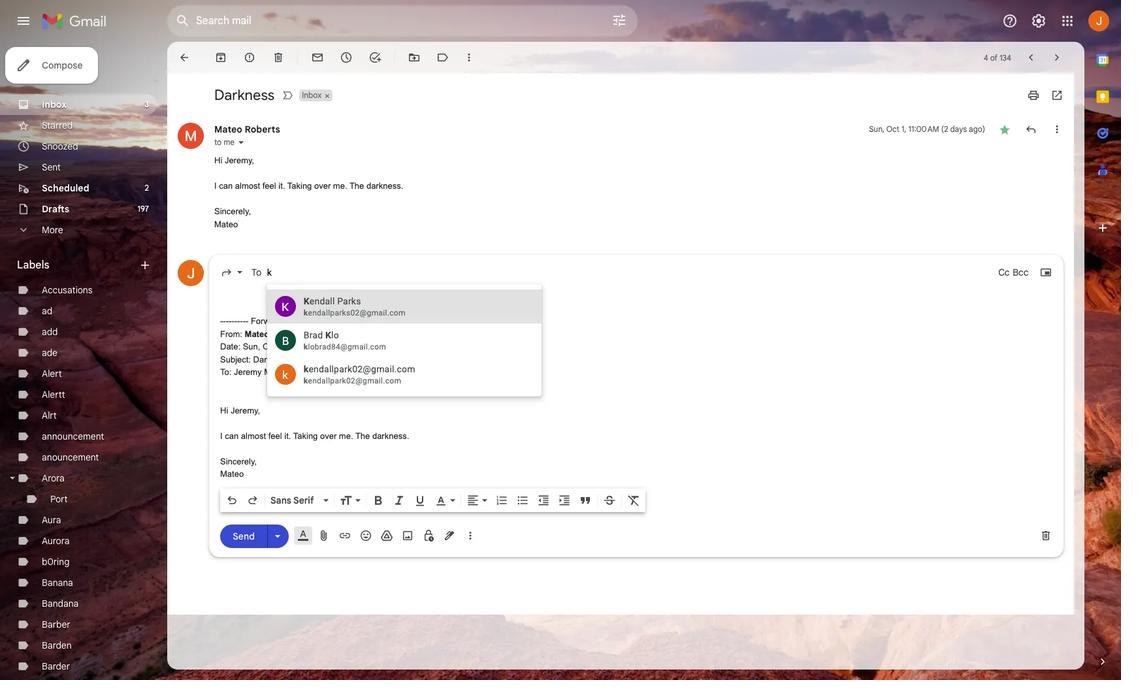 Task type: describe. For each thing, give the bounding box(es) containing it.
can for mateo
[[219, 181, 233, 191]]

inbox for inbox 'button'
[[302, 90, 322, 100]]

underline ‪(⌘u)‬ image
[[414, 495, 427, 508]]

feel for mateo
[[263, 181, 276, 191]]

hi for sincerely,
[[220, 406, 228, 415]]

19 - from the left
[[353, 316, 356, 326]]

bold ‪(⌘b)‬ image
[[372, 494, 385, 507]]

13 - from the left
[[336, 316, 339, 326]]

5 - from the left
[[232, 316, 234, 326]]

arora
[[42, 473, 65, 484]]

barder
[[42, 661, 70, 673]]

send
[[233, 530, 255, 542]]

from:
[[220, 329, 242, 339]]

cc
[[999, 267, 1010, 278]]

inbox for inbox link
[[42, 99, 67, 110]]

compose button
[[5, 47, 98, 84]]

hi for mateo
[[214, 156, 222, 165]]

alertt
[[42, 389, 65, 401]]

b0ring
[[42, 556, 70, 568]]

more image
[[463, 51, 476, 64]]

brad
[[304, 330, 323, 341]]

insert link ‪(⌘k)‬ image
[[339, 529, 352, 542]]

banana
[[42, 577, 73, 589]]

scheduled
[[42, 182, 89, 194]]

labels navigation
[[0, 42, 167, 680]]

labels image
[[437, 51, 450, 64]]

taking for mateo
[[287, 181, 312, 191]]

sans serif
[[271, 495, 314, 507]]

strikethrough ‪(⌘⇧x)‬ image
[[603, 494, 616, 507]]

11:00 am inside ---------- forwarded message --------- from: mateo roberts <mateoroberts871@gmail.com> date: sun, oct 1, 2023 at 11:00 am subject: darkness to: jeremy miller <millerjeremy500@gmail.com>
[[319, 342, 353, 352]]

hi jeremy, for mateo
[[214, 156, 254, 165]]

mark as unread image
[[311, 51, 324, 64]]

toggle confidential mode image
[[422, 529, 435, 542]]

gmail image
[[42, 8, 113, 34]]

me. for sincerely,
[[339, 431, 353, 441]]

snoozed
[[42, 141, 78, 152]]

green star image
[[999, 123, 1012, 136]]

to link
[[252, 267, 262, 278]]

ad link
[[42, 305, 52, 317]]

alertt link
[[42, 389, 65, 401]]

0 vertical spatial darkness
[[214, 86, 275, 104]]

aura link
[[42, 514, 61, 526]]

---------- forwarded message --------- from: mateo roberts <mateoroberts871@gmail.com> date: sun, oct 1, 2023 at 11:00 am subject: darkness to: jeremy miller <millerjeremy500@gmail.com>
[[220, 316, 428, 377]]

undo ‪(⌘z)‬ image
[[225, 494, 239, 507]]

port link
[[50, 493, 68, 505]]

support image
[[1003, 13, 1018, 29]]

main menu image
[[16, 13, 31, 29]]

sent
[[42, 161, 61, 173]]

search mail image
[[171, 9, 195, 33]]

type of response image
[[220, 266, 233, 279]]

0 vertical spatial endallpark02@gmail.com
[[309, 364, 415, 375]]

sans
[[271, 495, 291, 507]]

1, inside ---------- forwarded message --------- from: mateo roberts <mateoroberts871@gmail.com> date: sun, oct 1, 2023 at 11:00 am subject: darkness to: jeremy miller <millerjeremy500@gmail.com>
[[278, 342, 285, 352]]

me. for mateo
[[333, 181, 347, 191]]

drafts link
[[42, 203, 69, 215]]

more
[[42, 224, 63, 236]]

2023
[[288, 342, 307, 352]]

1 vertical spatial endallpark02@gmail.com
[[308, 376, 401, 386]]

remove formatting ‪(⌘\)‬ image
[[627, 494, 641, 507]]

14 - from the left
[[339, 316, 342, 326]]

announcement
[[42, 431, 104, 442]]

insert photo image
[[401, 529, 414, 542]]

of
[[991, 53, 998, 62]]

barber link
[[42, 619, 70, 631]]

align image
[[467, 494, 480, 507]]

formatting options toolbar
[[220, 489, 646, 512]]

ade link
[[42, 347, 57, 359]]

date:
[[220, 342, 241, 352]]

subject:
[[220, 355, 251, 364]]

inbox button
[[300, 90, 323, 101]]

drafts
[[42, 203, 69, 215]]

it. for sincerely,
[[284, 431, 291, 441]]

sans serif option
[[268, 494, 321, 507]]

starred link
[[42, 120, 73, 131]]

lo
[[331, 330, 339, 341]]

labels heading
[[17, 259, 139, 272]]

mateo up me on the left top of the page
[[214, 124, 242, 135]]

anouncement
[[42, 452, 99, 463]]

aurora link
[[42, 535, 70, 547]]

advanced search options image
[[607, 7, 633, 33]]

scheduled link
[[42, 182, 89, 194]]

i can almost feel it. taking over me. the darkness. for mateo
[[214, 181, 403, 191]]

insert signature image
[[443, 529, 456, 542]]

6 - from the left
[[234, 316, 237, 326]]

4 of 134
[[984, 53, 1012, 62]]

8 - from the left
[[240, 316, 243, 326]]

settings image
[[1031, 13, 1047, 29]]

starred
[[42, 120, 73, 131]]

barder link
[[42, 661, 70, 673]]

announcement link
[[42, 431, 104, 442]]

aura
[[42, 514, 61, 526]]

darkness. for sincerely,
[[372, 431, 409, 441]]

3 k from the top
[[304, 364, 309, 375]]

i for sincerely,
[[220, 431, 223, 441]]

k inside k endall parks k endallparks02@gmail.com
[[304, 296, 310, 307]]

banana link
[[42, 577, 73, 589]]

Search mail text field
[[196, 14, 575, 27]]

16 - from the left
[[345, 316, 348, 326]]

snoozed link
[[42, 141, 78, 152]]

3
[[145, 99, 149, 109]]

to
[[214, 137, 222, 147]]

11:00 am inside cell
[[909, 124, 940, 134]]

mateo inside ---------- forwarded message --------- from: mateo roberts <mateoroberts871@gmail.com> date: sun, oct 1, 2023 at 11:00 am subject: darkness to: jeremy miller <millerjeremy500@gmail.com>
[[245, 329, 269, 339]]

redo ‪(⌘y)‬ image
[[246, 494, 259, 507]]

quote ‪(⌘⇧9)‬ image
[[579, 494, 592, 507]]

feel for sincerely,
[[268, 431, 282, 441]]

brad k lo k lobrad84@gmail.com
[[304, 330, 386, 352]]

parks
[[337, 296, 361, 307]]

accusations link
[[42, 284, 93, 296]]

barden link
[[42, 640, 72, 652]]

bandana link
[[42, 598, 79, 610]]

arora link
[[42, 473, 65, 484]]

sent link
[[42, 161, 61, 173]]

the for sincerely,
[[355, 431, 370, 441]]

alert link
[[42, 368, 62, 380]]

bcc link
[[1013, 265, 1029, 280]]

aurora
[[42, 535, 70, 547]]

cc link
[[999, 265, 1010, 280]]

1, inside cell
[[902, 124, 907, 134]]

15 - from the left
[[342, 316, 345, 326]]

add to tasks image
[[369, 51, 382, 64]]

endall
[[310, 296, 335, 307]]

<mateoroberts871@gmail.com>
[[306, 329, 428, 339]]

4
[[984, 53, 989, 62]]

inbox link
[[42, 99, 67, 110]]

green-star checkbox
[[999, 123, 1012, 136]]

0 vertical spatial sincerely,
[[214, 207, 251, 216]]

sincerely, mateo inside message body text field
[[220, 457, 257, 479]]

more options image
[[467, 529, 475, 542]]

compose
[[42, 59, 83, 71]]

sun, inside ---------- forwarded message --------- from: mateo roberts <mateoroberts871@gmail.com> date: sun, oct 1, 2023 at 11:00 am subject: darkness to: jeremy miller <millerjeremy500@gmail.com>
[[243, 342, 260, 352]]

insert emoji ‪(⌘⇧2)‬ image
[[359, 529, 373, 542]]

at
[[309, 342, 316, 352]]

2
[[145, 183, 149, 193]]

7 - from the left
[[237, 316, 240, 326]]

insert files using drive image
[[380, 529, 393, 542]]

discard draft ‪(⌘⇧d)‬ image
[[1040, 529, 1053, 542]]

darkness inside ---------- forwarded message --------- from: mateo roberts <mateoroberts871@gmail.com> date: sun, oct 1, 2023 at 11:00 am subject: darkness to: jeremy miller <millerjeremy500@gmail.com>
[[253, 355, 289, 364]]

show details image
[[237, 139, 245, 146]]



Task type: locate. For each thing, give the bounding box(es) containing it.
2 - from the left
[[223, 316, 226, 326]]

newer image
[[1025, 51, 1038, 64]]

oct
[[887, 124, 900, 134], [263, 342, 276, 352]]

17 - from the left
[[348, 316, 351, 326]]

report spam image
[[243, 51, 256, 64]]

over for mateo
[[314, 181, 331, 191]]

i
[[214, 181, 217, 191], [220, 431, 223, 441]]

days
[[951, 124, 967, 134]]

jeremy, inside message body text field
[[231, 406, 260, 415]]

roberts up 2023
[[272, 329, 304, 339]]

1 vertical spatial darkness
[[253, 355, 289, 364]]

1 horizontal spatial inbox
[[302, 90, 322, 100]]

the for mateo
[[350, 181, 364, 191]]

i can almost feel it. taking over me. the darkness. inside message body text field
[[220, 431, 409, 441]]

oct inside ---------- forwarded message --------- from: mateo roberts <mateoroberts871@gmail.com> date: sun, oct 1, 2023 at 11:00 am subject: darkness to: jeremy miller <millerjeremy500@gmail.com>
[[263, 342, 276, 352]]

1 vertical spatial i
[[220, 431, 223, 441]]

inbox
[[302, 90, 322, 100], [42, 99, 67, 110]]

inbox inside labels navigation
[[42, 99, 67, 110]]

almost down show details icon
[[235, 181, 260, 191]]

1 vertical spatial taking
[[293, 431, 318, 441]]

it. inside message body text field
[[284, 431, 291, 441]]

feel inside message body text field
[[268, 431, 282, 441]]

1 vertical spatial sincerely, mateo
[[220, 457, 257, 479]]

11 - from the left
[[331, 316, 334, 326]]

can inside message body text field
[[225, 431, 239, 441]]

ago)
[[969, 124, 986, 134]]

more button
[[0, 220, 157, 241]]

(2
[[942, 124, 949, 134]]

almost for sincerely,
[[241, 431, 266, 441]]

sun, inside cell
[[870, 124, 885, 134]]

indent less ‪(⌘[)‬ image
[[537, 494, 550, 507]]

1 vertical spatial sun,
[[243, 342, 260, 352]]

ad
[[42, 305, 52, 317]]

snooze image
[[340, 51, 353, 64]]

inbox up starred link
[[42, 99, 67, 110]]

sincerely, mateo up the type of response image
[[214, 207, 251, 229]]

sun, oct 1, 11:00 am (2 days ago)
[[870, 124, 986, 134]]

0 vertical spatial the
[[350, 181, 364, 191]]

the
[[350, 181, 364, 191], [355, 431, 370, 441]]

mateo roberts
[[214, 124, 280, 135]]

0 vertical spatial jeremy,
[[225, 156, 254, 165]]

1 horizontal spatial i
[[220, 431, 223, 441]]

darkness
[[214, 86, 275, 104], [253, 355, 289, 364]]

k
[[304, 309, 308, 318], [304, 342, 308, 352], [304, 364, 309, 375], [304, 376, 308, 386]]

roberts inside ---------- forwarded message --------- from: mateo roberts <mateoroberts871@gmail.com> date: sun, oct 1, 2023 at 11:00 am subject: darkness to: jeremy miller <millerjeremy500@gmail.com>
[[272, 329, 304, 339]]

feel down mateo roberts
[[263, 181, 276, 191]]

taking
[[287, 181, 312, 191], [293, 431, 318, 441]]

0 horizontal spatial oct
[[263, 342, 276, 352]]

0 horizontal spatial inbox
[[42, 99, 67, 110]]

more send options image
[[271, 530, 284, 543]]

sun,
[[870, 124, 885, 134], [243, 342, 260, 352]]

forwarded
[[251, 316, 292, 326]]

k
[[304, 296, 310, 307], [325, 330, 331, 341]]

hi jeremy, down jeremy at the bottom of the page
[[220, 406, 260, 415]]

0 vertical spatial roberts
[[245, 124, 280, 135]]

0 vertical spatial i can almost feel it. taking over me. the darkness.
[[214, 181, 403, 191]]

mateo down forwarded
[[245, 329, 269, 339]]

darkness up miller
[[253, 355, 289, 364]]

1 vertical spatial oct
[[263, 342, 276, 352]]

4 k from the top
[[304, 376, 308, 386]]

0 vertical spatial almost
[[235, 181, 260, 191]]

bandana
[[42, 598, 79, 610]]

2 k from the top
[[304, 342, 308, 352]]

b0ring link
[[42, 556, 70, 568]]

serif
[[294, 495, 314, 507]]

over for sincerely,
[[320, 431, 337, 441]]

0 horizontal spatial 11:00 am
[[319, 342, 353, 352]]

taking inside message body text field
[[293, 431, 318, 441]]

over inside message body text field
[[320, 431, 337, 441]]

k right miller
[[304, 376, 308, 386]]

hi down to
[[214, 156, 222, 165]]

sincerely,
[[214, 207, 251, 216], [220, 457, 257, 466]]

back to inbox image
[[178, 51, 191, 64]]

1 vertical spatial 11:00 am
[[319, 342, 353, 352]]

-
[[220, 316, 223, 326], [223, 316, 226, 326], [226, 316, 229, 326], [229, 316, 232, 326], [232, 316, 234, 326], [234, 316, 237, 326], [237, 316, 240, 326], [240, 316, 243, 326], [243, 316, 246, 326], [246, 316, 249, 326], [331, 316, 334, 326], [334, 316, 336, 326], [336, 316, 339, 326], [339, 316, 342, 326], [342, 316, 345, 326], [345, 316, 348, 326], [348, 316, 351, 326], [351, 316, 353, 326], [353, 316, 356, 326]]

accusations
[[42, 284, 93, 296]]

k inside k endall parks k endallparks02@gmail.com
[[304, 309, 308, 318]]

11:00 am left (2
[[909, 124, 940, 134]]

add
[[42, 326, 58, 338]]

numbered list ‪(⌘⇧7)‬ image
[[495, 494, 509, 507]]

1 vertical spatial feel
[[268, 431, 282, 441]]

1 vertical spatial the
[[355, 431, 370, 441]]

0 vertical spatial hi
[[214, 156, 222, 165]]

0 vertical spatial hi jeremy,
[[214, 156, 254, 165]]

None text field
[[267, 261, 999, 284]]

sincerely, up the type of response image
[[214, 207, 251, 216]]

11:00 am
[[909, 124, 940, 134], [319, 342, 353, 352]]

list box
[[267, 290, 542, 392]]

0 vertical spatial 1,
[[902, 124, 907, 134]]

1 vertical spatial roberts
[[272, 329, 304, 339]]

1 vertical spatial k
[[325, 330, 331, 341]]

0 vertical spatial oct
[[887, 124, 900, 134]]

cc bcc
[[999, 267, 1029, 278]]

older image
[[1051, 51, 1064, 64]]

4 - from the left
[[229, 316, 232, 326]]

1 horizontal spatial sun,
[[870, 124, 885, 134]]

0 horizontal spatial sun,
[[243, 342, 260, 352]]

feel down miller
[[268, 431, 282, 441]]

0 vertical spatial k
[[304, 296, 310, 307]]

lobrad84@gmail.com
[[308, 342, 386, 352]]

134
[[1000, 53, 1012, 62]]

1 vertical spatial hi jeremy,
[[220, 406, 260, 415]]

1 vertical spatial 1,
[[278, 342, 285, 352]]

delete image
[[272, 51, 285, 64]]

barden
[[42, 640, 72, 652]]

can down to me
[[219, 181, 233, 191]]

18 - from the left
[[351, 316, 353, 326]]

bcc
[[1013, 267, 1029, 278]]

the inside message body text field
[[355, 431, 370, 441]]

oct inside cell
[[887, 124, 900, 134]]

almost inside message body text field
[[241, 431, 266, 441]]

send button
[[220, 525, 267, 548]]

1 vertical spatial i can almost feel it. taking over me. the darkness.
[[220, 431, 409, 441]]

11:00 am down lo
[[319, 342, 353, 352]]

sincerely, up undo ‪(⌘z)‬ image
[[220, 457, 257, 466]]

1 vertical spatial sincerely,
[[220, 457, 257, 466]]

can
[[219, 181, 233, 191], [225, 431, 239, 441]]

to:
[[220, 367, 232, 377]]

oct left (2
[[887, 124, 900, 134]]

italic ‪(⌘i)‬ image
[[393, 494, 406, 507]]

can down the to:
[[225, 431, 239, 441]]

i down to
[[214, 181, 217, 191]]

darkness. inside message body text field
[[372, 431, 409, 441]]

port
[[50, 493, 68, 505]]

almost down jeremy at the bottom of the page
[[241, 431, 266, 441]]

0 horizontal spatial k
[[304, 296, 310, 307]]

k right brad
[[325, 330, 331, 341]]

labels
[[17, 259, 49, 272]]

list box containing k
[[267, 290, 542, 392]]

sincerely, mateo up undo ‪(⌘z)‬ image
[[220, 457, 257, 479]]

i down the to:
[[220, 431, 223, 441]]

endallparks02@gmail.com
[[308, 309, 406, 318]]

1 horizontal spatial 11:00 am
[[909, 124, 940, 134]]

to
[[252, 267, 262, 278]]

1 vertical spatial it.
[[284, 431, 291, 441]]

add link
[[42, 326, 58, 338]]

i can almost feel it. taking over me. the darkness.
[[214, 181, 403, 191], [220, 431, 409, 441]]

0 vertical spatial taking
[[287, 181, 312, 191]]

k inside "brad k lo k lobrad84@gmail.com"
[[304, 342, 308, 352]]

jeremy, for mateo
[[225, 156, 254, 165]]

1 vertical spatial darkness.
[[372, 431, 409, 441]]

i inside message body text field
[[220, 431, 223, 441]]

0 vertical spatial 11:00 am
[[909, 124, 940, 134]]

1 k from the top
[[304, 309, 308, 318]]

ade
[[42, 347, 57, 359]]

k down 2023
[[304, 364, 309, 375]]

197
[[138, 204, 149, 214]]

bulleted list ‪(⌘⇧8)‬ image
[[516, 494, 529, 507]]

0 vertical spatial over
[[314, 181, 331, 191]]

1 vertical spatial over
[[320, 431, 337, 441]]

1 vertical spatial me.
[[339, 431, 353, 441]]

hi inside message body text field
[[220, 406, 228, 415]]

move to image
[[408, 51, 421, 64]]

1 - from the left
[[220, 316, 223, 326]]

0 vertical spatial sun,
[[870, 124, 885, 134]]

k up brad
[[304, 309, 308, 318]]

1, left 2023
[[278, 342, 285, 352]]

attach files image
[[318, 529, 331, 542]]

indent more ‪(⌘])‬ image
[[558, 494, 571, 507]]

1,
[[902, 124, 907, 134], [278, 342, 285, 352]]

sincerely, inside message body text field
[[220, 457, 257, 466]]

archive image
[[214, 51, 227, 64]]

hi jeremy, for sincerely,
[[220, 406, 260, 415]]

k endall parks k endallparks02@gmail.com
[[304, 296, 406, 318]]

darkness up mateo roberts
[[214, 86, 275, 104]]

1 vertical spatial jeremy,
[[231, 406, 260, 415]]

0 vertical spatial darkness.
[[367, 181, 403, 191]]

mateo up undo ‪(⌘z)‬ image
[[220, 469, 244, 479]]

i for mateo
[[214, 181, 217, 191]]

1 vertical spatial hi
[[220, 406, 228, 415]]

Message Body text field
[[220, 290, 1053, 481]]

jeremy, for sincerely,
[[231, 406, 260, 415]]

alrt
[[42, 410, 57, 422]]

mateo up the type of response image
[[214, 219, 238, 229]]

k endallpark02@gmail.com k endallpark02@gmail.com
[[304, 364, 415, 386]]

3 - from the left
[[226, 316, 229, 326]]

k inside "brad k lo k lobrad84@gmail.com"
[[325, 330, 331, 341]]

message
[[294, 316, 328, 326]]

almost for mateo
[[235, 181, 260, 191]]

None search field
[[167, 5, 638, 37]]

tab list
[[1085, 42, 1122, 633]]

oct down forwarded
[[263, 342, 276, 352]]

darkness. for mateo
[[367, 181, 403, 191]]

0 vertical spatial sincerely, mateo
[[214, 207, 251, 229]]

inbox down mark as unread icon
[[302, 90, 322, 100]]

1 horizontal spatial 1,
[[902, 124, 907, 134]]

can for sincerely,
[[225, 431, 239, 441]]

to me
[[214, 137, 235, 147]]

0 vertical spatial it.
[[279, 181, 285, 191]]

miller
[[264, 367, 284, 377]]

k up message in the top of the page
[[304, 296, 310, 307]]

0 vertical spatial me.
[[333, 181, 347, 191]]

0 horizontal spatial 1,
[[278, 342, 285, 352]]

inbox inside 'button'
[[302, 90, 322, 100]]

hi down the to:
[[220, 406, 228, 415]]

1 horizontal spatial oct
[[887, 124, 900, 134]]

alert
[[42, 368, 62, 380]]

taking for sincerely,
[[293, 431, 318, 441]]

me
[[224, 137, 235, 147]]

mateo
[[214, 124, 242, 135], [214, 219, 238, 229], [245, 329, 269, 339], [220, 469, 244, 479]]

<millerjeremy500@gmail.com>
[[287, 367, 404, 377]]

sun, oct 1, 11:00 am (2 days ago) cell
[[870, 123, 986, 136]]

12 - from the left
[[334, 316, 336, 326]]

0 horizontal spatial i
[[214, 181, 217, 191]]

hi jeremy, down me on the left top of the page
[[214, 156, 254, 165]]

alrt link
[[42, 410, 57, 422]]

0 vertical spatial feel
[[263, 181, 276, 191]]

anouncement link
[[42, 452, 99, 463]]

0 vertical spatial can
[[219, 181, 233, 191]]

jeremy, down jeremy at the bottom of the page
[[231, 406, 260, 415]]

1, left (2
[[902, 124, 907, 134]]

jeremy, down show details icon
[[225, 156, 254, 165]]

i can almost feel it. taking over me. the darkness. for sincerely,
[[220, 431, 409, 441]]

hi jeremy, inside message body text field
[[220, 406, 260, 415]]

roberts up show details icon
[[245, 124, 280, 135]]

me. inside message body text field
[[339, 431, 353, 441]]

k left the at
[[304, 342, 308, 352]]

0 vertical spatial i
[[214, 181, 217, 191]]

it. for mateo
[[279, 181, 285, 191]]

darkness.
[[367, 181, 403, 191], [372, 431, 409, 441]]

9 - from the left
[[243, 316, 246, 326]]

over
[[314, 181, 331, 191], [320, 431, 337, 441]]

1 vertical spatial almost
[[241, 431, 266, 441]]

1 horizontal spatial k
[[325, 330, 331, 341]]

jeremy,
[[225, 156, 254, 165], [231, 406, 260, 415]]

almost
[[235, 181, 260, 191], [241, 431, 266, 441]]

10 - from the left
[[246, 316, 249, 326]]

1 vertical spatial can
[[225, 431, 239, 441]]

jeremy
[[234, 367, 262, 377]]



Task type: vqa. For each thing, say whether or not it's contained in the screenshot.
Starred
yes



